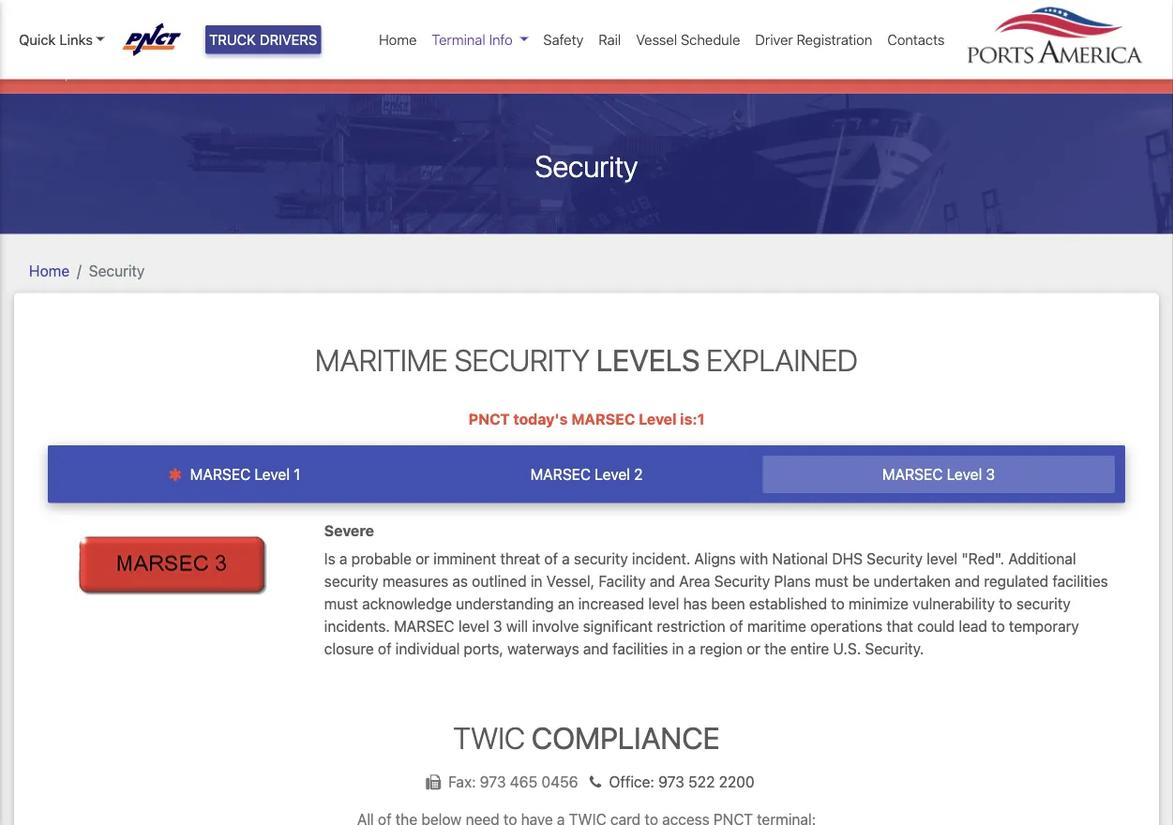 Task type: vqa. For each thing, say whether or not it's contained in the screenshot.
the 1
yes



Task type: describe. For each thing, give the bounding box(es) containing it.
details*
[[589, 61, 643, 79]]

quick links
[[19, 31, 93, 48]]

with
[[740, 550, 768, 568]]

operations
[[810, 617, 883, 635]]

links
[[59, 31, 93, 48]]

marsec for marsec level 2
[[530, 466, 591, 484]]

973 for office:
[[659, 773, 685, 791]]

marsec level 1 link
[[58, 456, 411, 494]]

probable
[[351, 550, 412, 568]]

an
[[558, 595, 574, 613]]

terminal
[[432, 31, 486, 48]]

2200
[[719, 773, 755, 791]]

significant
[[583, 617, 653, 635]]

marsec level 1
[[186, 466, 300, 484]]

registration
[[797, 31, 873, 48]]

measures
[[382, 572, 449, 590]]

contacts
[[888, 31, 945, 48]]

pnct will be open on columbus day (10/9) from 6am to 4pm.*click for details* alert
[[0, 43, 1173, 93]]

truck
[[209, 31, 256, 48]]

level for marsec level 1
[[255, 466, 290, 484]]

u.s.
[[833, 640, 861, 658]]

0 vertical spatial facilities
[[1053, 572, 1108, 590]]

tab list containing marsec level 1
[[48, 446, 1126, 503]]

4pm.*click
[[480, 61, 563, 79]]

marsec for marsec level 3
[[883, 466, 943, 484]]

restriction
[[657, 617, 726, 635]]

"red".
[[962, 550, 1005, 568]]

area
[[679, 572, 710, 590]]

established
[[749, 595, 827, 613]]

the
[[765, 640, 787, 658]]

could
[[917, 617, 955, 635]]

maritime security levels explained
[[315, 342, 858, 378]]

to inside alert
[[462, 61, 476, 79]]

involve
[[532, 617, 579, 635]]

vessel schedule
[[636, 31, 740, 48]]

explained
[[707, 342, 858, 378]]

severe
[[324, 522, 374, 540]]

day
[[317, 61, 343, 79]]

973 for fax:
[[480, 773, 506, 791]]

1 horizontal spatial must
[[815, 572, 849, 590]]

aligns
[[695, 550, 736, 568]]

is:1
[[680, 410, 705, 428]]

waterways
[[508, 640, 579, 658]]

safety link
[[536, 22, 591, 58]]

plans
[[774, 572, 811, 590]]

contacts link
[[880, 22, 952, 58]]

level for marsec level 2
[[595, 466, 630, 484]]

compliance
[[532, 720, 720, 756]]

temporary
[[1009, 617, 1079, 635]]

0456
[[542, 773, 578, 791]]

1 vertical spatial of
[[730, 617, 743, 635]]

0 horizontal spatial in
[[531, 572, 543, 590]]

1
[[294, 466, 300, 484]]

fax: 973 465 0456
[[449, 773, 582, 791]]

2 horizontal spatial and
[[955, 572, 980, 590]]

imminent
[[434, 550, 496, 568]]

office:
[[609, 773, 655, 791]]

level for marsec level 3
[[947, 466, 982, 484]]

marsec inside is a probable or imminent threat of a security incident. aligns with national dhs security level "red". additional security measures as outlined in vessel, facility and area security plans must be undertaken and regulated facilities must acknowledge understanding an increased level has been established to minimize vulnerability to security incidents. marsec level 3 will involve significant restriction of maritime operations that could lead to temporary closure of individual ports, waterways and facilities in a region or the entire u.s. security.
[[394, 617, 455, 635]]

(10/9)
[[347, 61, 387, 79]]

to down regulated
[[999, 595, 1013, 613]]

marsec level 3 link
[[763, 456, 1115, 494]]

dhs
[[832, 550, 863, 568]]

info
[[489, 31, 513, 48]]

vessel,
[[547, 572, 595, 590]]

1 vertical spatial or
[[747, 640, 761, 658]]

1 vertical spatial in
[[672, 640, 684, 658]]

minimize
[[849, 595, 909, 613]]

additional
[[1009, 550, 1076, 568]]

incidents.
[[324, 617, 390, 635]]

maritime
[[315, 342, 448, 378]]

quick links link
[[19, 29, 105, 50]]

3 inside is a probable or imminent threat of a security incident. aligns with national dhs security level "red". additional security measures as outlined in vessel, facility and area security plans must be undertaken and regulated facilities must acknowledge understanding an increased level has been established to minimize vulnerability to security incidents. marsec level 3 will involve significant restriction of maritime operations that could lead to temporary closure of individual ports, waterways and facilities in a region or the entire u.s. security.
[[493, 617, 502, 635]]

marsec level 2 link
[[411, 456, 763, 494]]

pnct will be open on columbus day (10/9) from 6am to 4pm.*click for details*
[[95, 61, 643, 79]]

1 vertical spatial must
[[324, 595, 358, 613]]

0 horizontal spatial level
[[458, 617, 489, 635]]

office: 973 522 2200
[[609, 773, 755, 791]]

vessel schedule link
[[629, 22, 748, 58]]

1 horizontal spatial level
[[649, 595, 679, 613]]



Task type: locate. For each thing, give the bounding box(es) containing it.
of down been
[[730, 617, 743, 635]]

0 horizontal spatial home
[[29, 262, 70, 280]]

increased
[[578, 595, 645, 613]]

marsec for marsec level 1
[[190, 466, 251, 484]]

1 vertical spatial level
[[649, 595, 679, 613]]

pnct for pnct will be open on columbus day (10/9) from 6am to 4pm.*click for details*
[[95, 61, 134, 79]]

level left the 1
[[255, 466, 290, 484]]

outlined
[[472, 572, 527, 590]]

3 down understanding
[[493, 617, 502, 635]]

level left is:1
[[639, 410, 677, 428]]

phone image
[[582, 775, 609, 790]]

or left the
[[747, 640, 761, 658]]

security up temporary
[[1017, 595, 1071, 613]]

1 horizontal spatial facilities
[[1053, 572, 1108, 590]]

that
[[887, 617, 914, 635]]

to right the 'lead'
[[992, 617, 1005, 635]]

1 horizontal spatial pnct
[[469, 410, 510, 428]]

a up the vessel,
[[562, 550, 570, 568]]

facilities down additional at the bottom of page
[[1053, 572, 1108, 590]]

be down dhs in the right bottom of the page
[[853, 572, 870, 590]]

be
[[164, 61, 181, 79], [853, 572, 870, 590]]

0 horizontal spatial must
[[324, 595, 358, 613]]

pnct down quick links link
[[95, 61, 134, 79]]

will left open
[[138, 61, 160, 79]]

acknowledge
[[362, 595, 452, 613]]

of down "incidents."
[[378, 640, 392, 658]]

3 inside tab list
[[986, 466, 995, 484]]

1 vertical spatial home
[[29, 262, 70, 280]]

ports,
[[464, 640, 504, 658]]

facilities down significant
[[613, 640, 668, 658]]

1 vertical spatial pnct
[[469, 410, 510, 428]]

0 vertical spatial or
[[416, 550, 430, 568]]

0 vertical spatial level
[[927, 550, 958, 568]]

is
[[324, 550, 336, 568]]

in down restriction
[[672, 640, 684, 658]]

entire
[[791, 640, 829, 658]]

1 vertical spatial facilities
[[613, 640, 668, 658]]

facility
[[599, 572, 646, 590]]

or up measures
[[416, 550, 430, 568]]

security up facility
[[574, 550, 628, 568]]

a down restriction
[[688, 640, 696, 658]]

to right 6am at the left top of the page
[[462, 61, 476, 79]]

drivers
[[260, 31, 317, 48]]

0 vertical spatial security
[[574, 550, 628, 568]]

driver registration
[[755, 31, 873, 48]]

0 horizontal spatial security
[[324, 572, 379, 590]]

security
[[535, 148, 638, 183], [89, 262, 145, 280], [455, 342, 590, 378], [867, 550, 923, 568], [714, 572, 770, 590]]

pnct today's marsec level is:1
[[469, 410, 705, 428]]

must up "incidents."
[[324, 595, 358, 613]]

level
[[639, 410, 677, 428], [255, 466, 290, 484], [595, 466, 630, 484], [947, 466, 982, 484]]

1 973 from the left
[[480, 773, 506, 791]]

pnct left today's
[[469, 410, 510, 428]]

be inside is a probable or imminent threat of a security incident. aligns with national dhs security level "red". additional security measures as outlined in vessel, facility and area security plans must be undertaken and regulated facilities must acknowledge understanding an increased level has been established to minimize vulnerability to security incidents. marsec level 3 will involve significant restriction of maritime operations that could lead to temporary closure of individual ports, waterways and facilities in a region or the entire u.s. security.
[[853, 572, 870, 590]]

level
[[927, 550, 958, 568], [649, 595, 679, 613], [458, 617, 489, 635]]

973 right fax:
[[480, 773, 506, 791]]

will
[[138, 61, 160, 79], [506, 617, 528, 635]]

regulated
[[984, 572, 1049, 590]]

1 horizontal spatial will
[[506, 617, 528, 635]]

driver
[[755, 31, 793, 48]]

1 vertical spatial be
[[853, 572, 870, 590]]

will down understanding
[[506, 617, 528, 635]]

be left open
[[164, 61, 181, 79]]

office: 973 522 2200 link
[[582, 773, 755, 791]]

0 vertical spatial in
[[531, 572, 543, 590]]

threat
[[500, 550, 541, 568]]

2 horizontal spatial a
[[688, 640, 696, 658]]

1 horizontal spatial and
[[650, 572, 675, 590]]

will inside alert
[[138, 61, 160, 79]]

0 horizontal spatial will
[[138, 61, 160, 79]]

marsec level 3
[[883, 466, 995, 484]]

twic compliance
[[453, 720, 720, 756]]

1 vertical spatial will
[[506, 617, 528, 635]]

incident.
[[632, 550, 691, 568]]

terminal info
[[432, 31, 513, 48]]

6am
[[427, 61, 458, 79]]

1 horizontal spatial of
[[544, 550, 558, 568]]

twic
[[453, 720, 525, 756]]

maritime
[[747, 617, 807, 635]]

0 horizontal spatial 973
[[480, 773, 506, 791]]

a right is
[[340, 550, 347, 568]]

1 vertical spatial 3
[[493, 617, 502, 635]]

safety
[[543, 31, 584, 48]]

0 horizontal spatial of
[[378, 640, 392, 658]]

0 vertical spatial will
[[138, 61, 160, 79]]

truck drivers
[[209, 31, 317, 48]]

3 up "red".
[[986, 466, 995, 484]]

today's
[[513, 410, 568, 428]]

has
[[683, 595, 707, 613]]

tab list
[[48, 446, 1126, 503]]

0 horizontal spatial be
[[164, 61, 181, 79]]

465
[[510, 773, 538, 791]]

0 vertical spatial 3
[[986, 466, 995, 484]]

as
[[453, 572, 468, 590]]

lead
[[959, 617, 988, 635]]

1 horizontal spatial home
[[379, 31, 417, 48]]

from
[[391, 61, 423, 79]]

facilities
[[1053, 572, 1108, 590], [613, 640, 668, 658]]

and down significant
[[583, 640, 609, 658]]

region
[[700, 640, 743, 658]]

truck drivers link
[[205, 25, 321, 54]]

vessel
[[636, 31, 677, 48]]

rail link
[[591, 22, 629, 58]]

must
[[815, 572, 849, 590], [324, 595, 358, 613]]

for
[[567, 61, 585, 79]]

or
[[416, 550, 430, 568], [747, 640, 761, 658]]

0 vertical spatial home
[[379, 31, 417, 48]]

level left the has
[[649, 595, 679, 613]]

3
[[986, 466, 995, 484], [493, 617, 502, 635]]

0 vertical spatial home link
[[371, 22, 424, 58]]

1 horizontal spatial security
[[574, 550, 628, 568]]

1 vertical spatial security
[[324, 572, 379, 590]]

understanding
[[456, 595, 554, 613]]

0 horizontal spatial home link
[[29, 262, 70, 280]]

security down is
[[324, 572, 379, 590]]

pnct inside alert
[[95, 61, 134, 79]]

0 horizontal spatial a
[[340, 550, 347, 568]]

level up "red".
[[947, 466, 982, 484]]

973 left 522
[[659, 773, 685, 791]]

level up undertaken at the right bottom of page
[[927, 550, 958, 568]]

2 vertical spatial of
[[378, 640, 392, 658]]

1 horizontal spatial or
[[747, 640, 761, 658]]

1 horizontal spatial in
[[672, 640, 684, 658]]

2 horizontal spatial security
[[1017, 595, 1071, 613]]

national
[[772, 550, 828, 568]]

2 vertical spatial security
[[1017, 595, 1071, 613]]

vulnerability
[[913, 595, 995, 613]]

522
[[689, 773, 715, 791]]

in
[[531, 572, 543, 590], [672, 640, 684, 658]]

marsec
[[571, 410, 635, 428], [190, 466, 251, 484], [530, 466, 591, 484], [883, 466, 943, 484], [394, 617, 455, 635]]

0 vertical spatial of
[[544, 550, 558, 568]]

pnct for pnct today's marsec level is:1
[[469, 410, 510, 428]]

of up the vessel,
[[544, 550, 558, 568]]

1 horizontal spatial home link
[[371, 22, 424, 58]]

be inside alert
[[164, 61, 181, 79]]

1 horizontal spatial 3
[[986, 466, 995, 484]]

on
[[223, 61, 240, 79]]

terminal info link
[[424, 22, 536, 58]]

973
[[480, 773, 506, 791], [659, 773, 685, 791]]

individual
[[396, 640, 460, 658]]

home
[[379, 31, 417, 48], [29, 262, 70, 280]]

open
[[185, 61, 219, 79]]

levels
[[596, 342, 700, 378]]

0 horizontal spatial and
[[583, 640, 609, 658]]

0 vertical spatial pnct
[[95, 61, 134, 79]]

1 horizontal spatial be
[[853, 572, 870, 590]]

will inside is a probable or imminent threat of a security incident. aligns with national dhs security level "red". additional security measures as outlined in vessel, facility and area security plans must be undertaken and regulated facilities must acknowledge understanding an increased level has been established to minimize vulnerability to security incidents. marsec level 3 will involve significant restriction of maritime operations that could lead to temporary closure of individual ports, waterways and facilities in a region or the entire u.s. security.
[[506, 617, 528, 635]]

and
[[650, 572, 675, 590], [955, 572, 980, 590], [583, 640, 609, 658]]

been
[[711, 595, 745, 613]]

1 horizontal spatial a
[[562, 550, 570, 568]]

0 vertical spatial must
[[815, 572, 849, 590]]

columbus
[[244, 61, 313, 79]]

level up "ports,"
[[458, 617, 489, 635]]

pnct will be open on columbus day (10/9) from 6am to 4pm.*click for details* link
[[95, 59, 643, 81]]

2 horizontal spatial level
[[927, 550, 958, 568]]

and down incident.
[[650, 572, 675, 590]]

to up operations
[[831, 595, 845, 613]]

level left 2
[[595, 466, 630, 484]]

0 vertical spatial be
[[164, 61, 181, 79]]

undertaken
[[874, 572, 951, 590]]

and up vulnerability
[[955, 572, 980, 590]]

0 horizontal spatial or
[[416, 550, 430, 568]]

marsec level 2
[[530, 466, 643, 484]]

2 vertical spatial level
[[458, 617, 489, 635]]

0 horizontal spatial pnct
[[95, 61, 134, 79]]

must down dhs in the right bottom of the page
[[815, 572, 849, 590]]

in down 'threat'
[[531, 572, 543, 590]]

1 horizontal spatial 973
[[659, 773, 685, 791]]

2 horizontal spatial of
[[730, 617, 743, 635]]

quick
[[19, 31, 56, 48]]

2
[[634, 466, 643, 484]]

2 973 from the left
[[659, 773, 685, 791]]

0 horizontal spatial 3
[[493, 617, 502, 635]]

driver registration link
[[748, 22, 880, 58]]

security.
[[865, 640, 924, 658]]

is a probable or imminent threat of a security incident. aligns with national dhs security level "red". additional security measures as outlined in vessel, facility and area security plans must be undertaken and regulated facilities must acknowledge understanding an increased level has been established to minimize vulnerability to security incidents. marsec level 3 will involve significant restriction of maritime operations that could lead to temporary closure of individual ports, waterways and facilities in a region or the entire u.s. security.
[[324, 550, 1108, 658]]

0 horizontal spatial facilities
[[613, 640, 668, 658]]

fax:
[[449, 773, 476, 791]]

1 vertical spatial home link
[[29, 262, 70, 280]]



